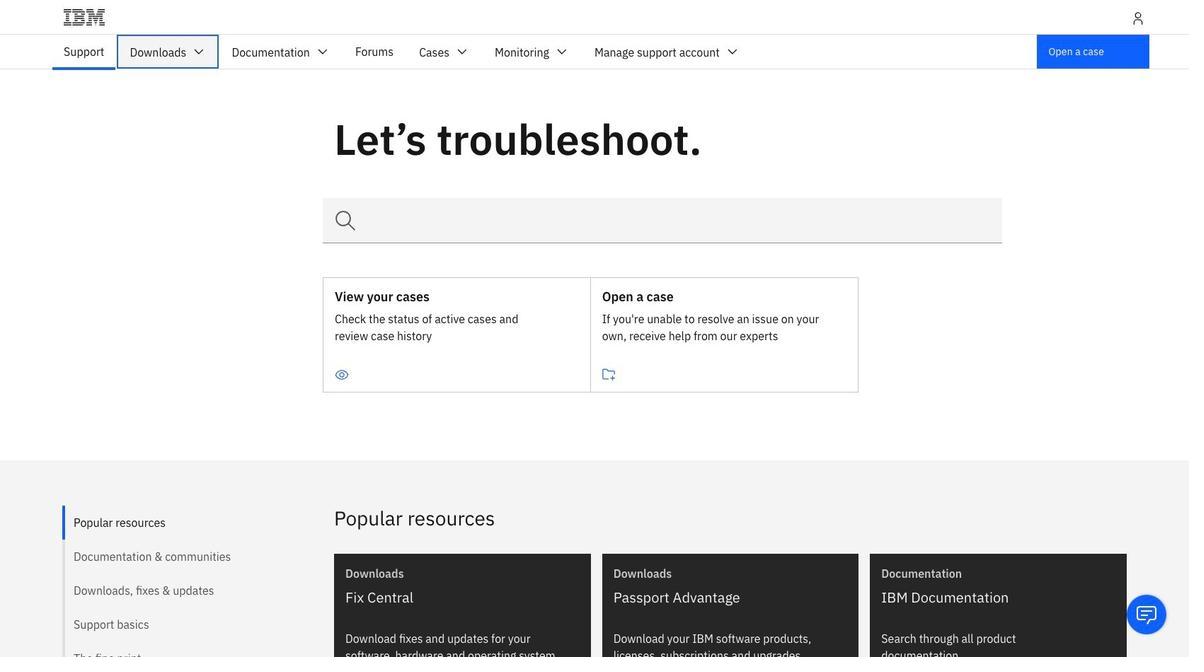 Task type: describe. For each thing, give the bounding box(es) containing it.
search through all product documentation region
[[870, 554, 1127, 658]]

open the chat window image
[[1135, 604, 1158, 626]]

ibm element
[[34, 0, 1155, 34]]

user profile image
[[1131, 11, 1145, 25]]



Task type: locate. For each thing, give the bounding box(es) containing it.
download your ibm software products, licenses, subscriptions and upgrades region
[[602, 554, 859, 658]]

None text field
[[323, 198, 1002, 244]]

menu bar
[[51, 35, 752, 69]]

download fixes and updates for your software, hardware and operating system region
[[334, 554, 591, 658]]

None search field
[[323, 198, 1002, 244]]



Task type: vqa. For each thing, say whether or not it's contained in the screenshot.
the Learn all you need to know about IBM Support in one place region
no



